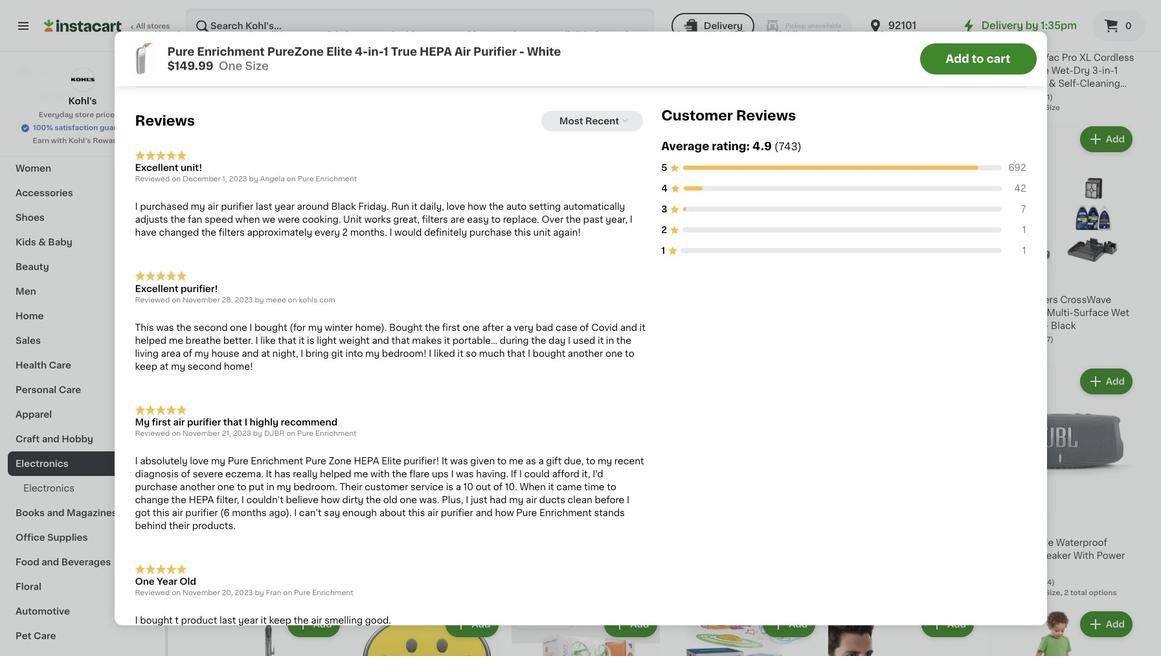 Task type: locate. For each thing, give the bounding box(es) containing it.
2 horizontal spatial multicolor,
[[987, 104, 1026, 111]]

pure right fran
[[294, 590, 310, 597]]

it,
[[582, 470, 590, 479]]

size
[[245, 60, 269, 71], [569, 78, 585, 85], [711, 91, 727, 98], [1045, 104, 1060, 111], [237, 334, 252, 341], [411, 347, 426, 354], [554, 347, 569, 354]]

home link
[[8, 304, 157, 328]]

most
[[468, 31, 491, 40], [559, 117, 583, 126]]

white down https://cs.kohls.com/app/answers/detail/a_id/893/~/returns#:~:text=need%20to%20make%20a%20return,with%20or%20without%20a%20receipt.
[[461, 79, 487, 88]]

1 horizontal spatial 4-
[[511, 309, 522, 318]]

1 vertical spatial me
[[509, 457, 523, 466]]

t
[[175, 616, 179, 626]]

service up was.
[[411, 483, 444, 492]]

4- for pure enrichment purezone elite 4-in-1 true hepa air purifier - white
[[511, 309, 522, 318]]

white inside beats by dr. dre beats studio buds totally wireless noise cancelling earphones - white
[[461, 79, 487, 88]]

1 inside pure enrichment purezone elite 4-in-1 true hepa air purifier - white
[[534, 309, 537, 318]]

air down was.
[[427, 509, 439, 518]]

0 horizontal spatial another
[[180, 483, 215, 492]]

scale
[[600, 53, 626, 62]]

1 horizontal spatial buds
[[353, 66, 376, 75]]

your down returned
[[356, 31, 377, 40]]

seal
[[462, 308, 482, 318]]

2 down 3
[[661, 226, 667, 235]]

reviewed
[[135, 176, 170, 183], [135, 297, 170, 304], [135, 430, 170, 437], [135, 590, 170, 597]]

november left the 28,
[[183, 297, 220, 304]]

1 horizontal spatial purifier!
[[404, 457, 439, 466]]

0 vertical spatial was
[[156, 323, 174, 332]]

cancelling inside jbl tune 130nc true wireless noise cancelling earbuds - black
[[857, 66, 905, 75]]

speaker
[[1034, 551, 1071, 560]]

2 noise from the left
[[452, 66, 478, 75]]

0 vertical spatial &
[[1049, 79, 1056, 88]]

white inside pure enrichment purezone elite 4-in-1 true hepa air purifier - white
[[511, 321, 538, 331]]

0 horizontal spatial multicolor,
[[353, 347, 392, 354]]

2 buds from the left
[[353, 66, 376, 75]]

personal care link
[[8, 378, 157, 402]]

2 horizontal spatial cancelling
[[857, 66, 905, 75]]

really
[[293, 470, 318, 479]]

hepa down history
[[420, 46, 452, 56]]

3- up winter
[[320, 296, 330, 305]]

0 vertical spatial first
[[442, 323, 460, 332]]

one down details,
[[219, 60, 242, 71]]

service inside the i absolutely love my pure enrichment pure zone hepa elite purifier! it was given to me as a gift due, to my recent diagnosis of severe eczema. it has really helped me with the flare ups i was having. if i could afford it, i'd purchase another one to put in my bedroom. their customer service is a 10 out of 10. when it came time to change the hepa filter, i couldn't believe how dirty the old one was. plus, i just had my air ducts clean before i got this air purifier (6 months ago). i can't say enough about this air purifier and how pure enrichment stands behind their products.
[[411, 483, 444, 492]]

with inside "link"
[[51, 137, 67, 144]]

1 studio from the left
[[299, 53, 329, 62]]

pure inside pure enrichment purezone elite 4-in-1 true hepa air purifier - white
[[511, 296, 532, 305]]

books and magazines
[[16, 508, 117, 517]]

1 vertical spatial love
[[190, 457, 209, 466]]

purchased for i
[[140, 203, 188, 212]]

2 reviewed from the top
[[135, 297, 170, 304]]

and inside items purchased through instacart can only be returned in-store. go to the customer service desk at any kohl's retail store and present your transaction barcode, if available, or instacart receipt, if not. your barcode or receipt will be accessible in your order history page. most purchases are eligible for exchange or refund within 180 days. kohl's may ask you to show a government-issued photo id. for more details, see kohl's's full in-store return policy for details: https://cs.kohls.com/app/answers/detail/a_id/893/~/returns#:~:text=need%20to%20make%20a%20return,with%20or%20without%20a%20receipt.
[[692, 18, 709, 27]]

automatically
[[563, 203, 625, 212]]

bad
[[536, 323, 553, 332]]

air inside i purchased my air purifier last year around black friday. run it daily, love how the auto setting automatically adjusts the fan speed when we were cooking. unit works great, filters are easy to replace. over the past year, i have changed the filters approximately every 2 months. i would definitely purchase this unit again!
[[207, 203, 219, 212]]

wireless inside 149 beats by dr. dre beats studio buds totally wireless noise cancelling earphones - black
[[252, 66, 291, 75]]

with up old
[[370, 470, 390, 479]]

1 if from the left
[[869, 18, 874, 27]]

2 dre from the left
[[410, 53, 427, 62]]

1 dre from the left
[[252, 53, 268, 62]]

add
[[946, 53, 969, 63], [630, 134, 649, 143], [789, 134, 808, 143], [1106, 134, 1125, 143], [1106, 377, 1125, 386], [313, 620, 332, 629], [472, 620, 491, 629], [630, 620, 649, 629], [789, 620, 808, 629], [947, 620, 966, 629], [1106, 620, 1125, 629]]

cordless up allergen
[[381, 296, 421, 305]]

1 vertical spatial with
[[1074, 551, 1094, 560]]

2 horizontal spatial air
[[589, 309, 602, 318]]

by down return
[[381, 53, 393, 62]]

1 vertical spatial 3-
[[320, 296, 330, 305]]

came
[[557, 483, 582, 492]]

air down the 28,
[[228, 308, 240, 318]]

pet inside shark cordless pet plus with anti-allergen complete seal vacuum - blue
[[424, 296, 439, 305]]

when
[[520, 483, 546, 492]]

0 horizontal spatial me
[[169, 336, 183, 345]]

0 horizontal spatial purchase
[[135, 483, 177, 492]]

0 vertical spatial purchased
[[163, 18, 212, 27]]

true for pure enrichment purezone elite 4-in-1 true hepa air purifier - white $149.99 one size
[[391, 46, 417, 56]]

air for pure enrichment purezone elite 4-in-1 true hepa air purifier - white
[[589, 309, 602, 318]]

None search field
[[185, 8, 655, 44]]

all stores link
[[44, 8, 171, 44]]

white, one size up house
[[194, 334, 252, 341]]

my
[[135, 418, 150, 427]]

1 vertical spatial (743)
[[559, 336, 578, 343]]

enrichment inside excellent unit! reviewed on december 1, 2023 by angela on pure enrichment
[[316, 176, 357, 183]]

1 horizontal spatial last
[[256, 203, 272, 212]]

$ inside $ 27 99
[[673, 36, 677, 43]]

true inside pure enrichment purezone elite 4-in-1 true hepa air purifier - white
[[540, 309, 559, 318]]

$149.99
[[167, 60, 213, 71]]

1 vertical spatial service
[[411, 483, 444, 492]]

lists
[[36, 118, 59, 127]]

the up page.
[[459, 18, 474, 27]]

dark
[[987, 589, 1004, 597]]

and right the craft
[[42, 435, 59, 444]]

0 horizontal spatial purezone
[[267, 46, 324, 56]]

it up ducts
[[548, 483, 554, 492]]

true up the 'bad'
[[540, 309, 559, 318]]

1 vertical spatial multi-
[[1047, 309, 1074, 318]]

stands
[[594, 509, 625, 518]]

instacart logo image
[[44, 18, 122, 34]]

excellent left unit!
[[135, 164, 178, 173]]

would
[[394, 228, 422, 237]]

year
[[157, 578, 177, 587]]

- inside jbl tune 130nc true wireless noise cancelling earbuds - black
[[947, 66, 952, 75]]

of up used
[[580, 323, 589, 332]]

and
[[692, 18, 709, 27], [620, 323, 637, 332], [372, 336, 389, 345], [242, 349, 259, 358], [42, 435, 59, 444], [47, 508, 64, 517], [476, 509, 493, 518], [41, 558, 59, 567]]

vacuum down hydrosteam
[[1006, 321, 1043, 331]]

99 down delivery by 1:35pm
[[1023, 36, 1033, 43]]

are down desk
[[543, 31, 557, 40]]

2 electronics link from the top
[[8, 476, 157, 501]]

be up kohl's's
[[281, 31, 293, 40]]

0 horizontal spatial totally
[[220, 66, 250, 75]]

earn
[[33, 137, 49, 144]]

by inside beats by dr. dre beats studio buds totally wireless noise cancelling earphones - white
[[381, 53, 393, 62]]

1 vertical spatial multicolor,
[[987, 104, 1026, 111]]

elite inside pure enrichment purezone elite 4-in-1 true hepa air purifier - white
[[635, 296, 655, 305]]

care up personal care
[[49, 361, 71, 370]]

1 buds from the left
[[194, 66, 218, 75]]

- inside jbl 5 portable waterproof bluetooth speaker with power bank - grey (884) dark grey, one size, 2 total options
[[1012, 564, 1016, 573]]

0 horizontal spatial 2
[[342, 228, 348, 237]]

(1.25k)
[[401, 336, 426, 343]]

recent
[[585, 117, 619, 126]]

0 vertical spatial jbl
[[829, 53, 846, 62]]

elite for pure enrichment purezone elite 4-in-1 true hepa air purifier - white
[[635, 296, 655, 305]]

1 horizontal spatial surface
[[1074, 309, 1109, 318]]

totally inside beats by dr. dre beats studio buds totally wireless noise cancelling earphones - white
[[378, 66, 408, 75]]

buds inside beats by dr. dre beats studio buds totally wireless noise cancelling earphones - white
[[353, 66, 376, 75]]

floral link
[[8, 574, 157, 599]]

$ for $ 27 99
[[673, 36, 677, 43]]

add inside button
[[946, 53, 969, 63]]

1 electronics link from the top
[[8, 451, 157, 476]]

by down details,
[[223, 53, 235, 62]]

purifier up the (1.46k) in the left of the page
[[243, 308, 275, 318]]

studio inside beats by dr. dre beats studio buds totally wireless noise cancelling earphones - white
[[458, 53, 487, 62]]

0 horizontal spatial your
[[356, 31, 377, 40]]

1 totally from the left
[[220, 66, 250, 75]]

hydrovac
[[1015, 53, 1060, 62]]

2 earphones from the left
[[403, 79, 452, 88]]

0 horizontal spatial with
[[51, 137, 67, 144]]

got
[[135, 509, 150, 518]]

noise inside jbl tune 130nc true wireless noise cancelling earbuds - black
[[829, 66, 855, 75]]

149 inside 149 beats by dr. dre beats studio buds totally wireless noise cancelling earphones - black
[[202, 35, 227, 49]]

magazines
[[67, 508, 117, 517]]

enrichment inside pure enrichment purezone elite 4-in-1 true hepa air purifier - white $149.99 one size
[[197, 46, 265, 56]]

shark down 359
[[987, 53, 1013, 62]]

or down the 'through'
[[218, 31, 227, 40]]

white inside pure enrichment purezone elite 4-in-1 true hepa air purifier - white $149.99 one size
[[527, 46, 561, 56]]

0 horizontal spatial noise
[[293, 66, 319, 75]]

by left fran
[[255, 590, 264, 597]]

noise down tune
[[829, 66, 855, 75]]

most inside items purchased through instacart can only be returned in-store. go to the customer service desk at any kohl's retail store and present your transaction barcode, if available, or instacart receipt, if not. your barcode or receipt will be accessible in your order history page. most purchases are eligible for exchange or refund within 180 days. kohl's may ask you to show a government-issued photo id. for more details, see kohl's's full in-store return policy for details: https://cs.kohls.com/app/answers/detail/a_id/893/~/returns#:~:text=need%20to%20make%20a%20return,with%20or%20without%20a%20receipt.
[[468, 31, 491, 40]]

0 vertical spatial kohl's
[[612, 18, 639, 27]]

0 horizontal spatial earphones
[[245, 79, 294, 88]]

1 horizontal spatial pet
[[424, 296, 439, 305]]

purchased up barcode
[[163, 18, 212, 27]]

1 horizontal spatial love
[[447, 203, 465, 212]]

4 beats from the left
[[429, 53, 455, 62]]

1 reviewed from the top
[[135, 176, 170, 183]]

all
[[136, 23, 145, 30]]

1 horizontal spatial shark
[[987, 53, 1013, 62]]

0 vertical spatial customer
[[476, 18, 520, 27]]

product group
[[511, 123, 660, 356], [670, 123, 818, 343], [987, 123, 1135, 356], [987, 366, 1135, 599], [194, 609, 342, 656], [353, 609, 501, 656], [511, 609, 660, 656], [670, 609, 818, 656], [829, 609, 977, 656], [987, 609, 1135, 656]]

0 vertical spatial service
[[522, 18, 555, 27]]

to up the it,
[[586, 457, 596, 466]]

buds inside 149 beats by dr. dre beats studio buds totally wireless noise cancelling earphones - black
[[194, 66, 218, 75]]

7
[[1021, 205, 1026, 214]]

pure inside one year old reviewed on november 20, 2023 by fran on pure enrichment
[[294, 590, 310, 597]]

office supplies link
[[8, 525, 157, 550]]

0 vertical spatial purifier!
[[181, 284, 218, 293]]

and inside "food and beverages" link
[[41, 558, 59, 567]]

2 vertical spatial with
[[370, 470, 390, 479]]

believe
[[286, 496, 319, 505]]

0 horizontal spatial zone
[[295, 296, 318, 305]]

first inside my first air purifier that i highly recommend reviewed on november 21, 2023 by djbr on pure enrichment
[[152, 418, 171, 427]]

to right "you"
[[864, 31, 874, 40]]

cordless inside shark cordless pet plus with anti-allergen complete seal vacuum - blue
[[381, 296, 421, 305]]

0 horizontal spatial keep
[[135, 362, 157, 371]]

hepa inside pure enrichment purezone elite 4-in-1 true hepa air purifier - white
[[562, 309, 587, 318]]

wireless down policy
[[411, 66, 449, 75]]

0 button
[[1093, 10, 1146, 41]]

wireless inside jbl tune 130nc true wireless noise cancelling earbuds - black
[[928, 53, 967, 62]]

dr. down details,
[[237, 53, 250, 62]]

0 vertical spatial at
[[582, 18, 591, 27]]

my inside i purchased my air purifier last year around black friday. run it daily, love how the auto setting automatically adjusts the fan speed when we were cooking. unit works great, filters are easy to replace. over the past year, i have changed the filters approximately every 2 months. i would definitely purchase this unit again!
[[191, 203, 205, 212]]

1 horizontal spatial 5
[[1007, 538, 1013, 547]]

was left given
[[450, 457, 468, 466]]

last up we
[[256, 203, 272, 212]]

into
[[346, 349, 363, 358]]

1 november from the top
[[183, 297, 220, 304]]

size inside $ 29 taylor glass digital scale with leaf design multicolor, one size
[[569, 78, 585, 85]]

supplies
[[47, 533, 88, 542]]

air up "covid"
[[589, 309, 602, 318]]

air inside pure enrichment purezone elite 4-in-1 true hepa air purifier - white $149.99 one size
[[455, 46, 471, 56]]

3
[[661, 205, 667, 214]]

wireless inside beats by dr. dre beats studio buds totally wireless noise cancelling earphones - white
[[411, 66, 449, 75]]

love right daily,
[[447, 203, 465, 212]]

0 horizontal spatial multi-
[[987, 66, 1014, 75]]

one
[[219, 60, 242, 71], [552, 78, 568, 85], [694, 91, 710, 98], [1028, 104, 1043, 111], [220, 334, 235, 341], [394, 347, 409, 354], [537, 347, 552, 354], [135, 578, 155, 587], [1028, 589, 1043, 597]]

cancelling down $149.99
[[194, 79, 243, 88]]

0 vertical spatial year
[[275, 203, 295, 212]]

0 horizontal spatial with
[[628, 53, 649, 62]]

true
[[391, 46, 417, 56], [906, 53, 926, 62], [540, 309, 559, 318]]

returned
[[350, 18, 389, 27]]

hepa inside $ 99 pure enrichment pure zone 3-in- 1 hepa air purifier
[[200, 308, 226, 318]]

shark for shark hydrovac pro xl cordless multi-surface wet-dry 3-in-1 vacuum mop & self-cleaning system
[[987, 53, 1013, 62]]

home!
[[224, 362, 253, 371]]

1 vertical spatial white,
[[511, 347, 535, 354]]

1 horizontal spatial dr.
[[395, 53, 408, 62]]

$ inside the $ 109 99
[[197, 521, 202, 529]]

i right the day
[[568, 336, 571, 345]]

cordless inside the shark hydrovac pro xl cordless multi-surface wet-dry 3-in-1 vacuum mop & self-cleaning system
[[1094, 53, 1134, 62]]

2 horizontal spatial in
[[606, 336, 614, 345]]

the up breathe
[[176, 323, 191, 332]]

store left return
[[340, 44, 364, 53]]

change
[[135, 496, 169, 505]]

- inside pure enrichment purezone elite 4-in-1 true hepa air purifier - white
[[639, 309, 643, 318]]

2 horizontal spatial this
[[514, 228, 531, 237]]

the left auto on the top of page
[[489, 203, 504, 212]]

1 vertical spatial customer
[[365, 483, 408, 492]]

dry down xl
[[1074, 66, 1090, 75]]

1 vertical spatial surface
[[1074, 309, 1109, 318]]

before
[[595, 496, 625, 505]]

books
[[16, 508, 45, 517]]

weight
[[339, 336, 370, 345]]

speed
[[205, 215, 233, 225]]

one inside $ 29 taylor glass digital scale with leaf design multicolor, one size
[[552, 78, 568, 85]]

2 dr. from the left
[[395, 53, 408, 62]]

2 excellent from the top
[[135, 284, 178, 293]]

0 vertical spatial bought
[[254, 323, 287, 332]]

(210)
[[242, 94, 260, 101]]

1 horizontal spatial earphones
[[403, 79, 452, 88]]

i right if in the left bottom of the page
[[519, 470, 522, 479]]

how inside i purchased my air purifier last year around black friday. run it daily, love how the auto setting automatically adjusts the fan speed when we were cooking. unit works great, filters are easy to replace. over the past year, i have changed the filters approximately every 2 months. i would definitely purchase this unit again!
[[468, 203, 487, 212]]

149 down the 'through'
[[202, 35, 227, 49]]

pure inside my first air purifier that i highly recommend reviewed on november 21, 2023 by djbr on pure enrichment
[[297, 430, 314, 437]]

1 horizontal spatial is
[[446, 483, 453, 492]]

zone up (for
[[295, 296, 318, 305]]

in- up order
[[391, 18, 403, 27]]

2 149 from the left
[[360, 35, 385, 49]]

had
[[490, 496, 507, 505]]

hepa for pure enrichment purezone elite 4-in-1 true hepa air purifier - white
[[562, 309, 587, 318]]

0 vertical spatial excellent
[[135, 164, 178, 173]]

white for pure enrichment purezone elite 4-in-1 true hepa air purifier - white
[[511, 321, 538, 331]]

1 horizontal spatial elite
[[382, 457, 401, 466]]

true inside jbl tune 130nc true wireless noise cancelling earbuds - black
[[906, 53, 926, 62]]

3 reviewed from the top
[[135, 430, 170, 437]]

1 horizontal spatial zone
[[329, 457, 352, 466]]

2 studio from the left
[[458, 53, 487, 62]]

purifier!
[[181, 284, 218, 293], [404, 457, 439, 466]]

hepa down the 28,
[[200, 308, 226, 318]]

white
[[527, 46, 561, 56], [461, 79, 487, 88], [511, 321, 538, 331]]

0
[[1125, 21, 1132, 30]]

buds down more
[[194, 66, 218, 75]]

replace.
[[503, 215, 539, 225]]

1 noise from the left
[[293, 66, 319, 75]]

bought up 'like'
[[254, 323, 287, 332]]

purchase inside the i absolutely love my pure enrichment pure zone hepa elite purifier! it was given to me as a gift due, to my recent diagnosis of severe eczema. it has really helped me with the flare ups i was having. if i could afford it, i'd purchase another one to put in my bedroom. their customer service is a 10 out of 10. when it came time to change the hepa filter, i couldn't believe how dirty the old one was. plus, i just had my air ducts clean before i got this air purifier (6 months ago). i can't say enough about this air purifier and how pure enrichment stands behind their products.
[[135, 483, 177, 492]]

one right black,
[[694, 91, 710, 98]]

1 horizontal spatial keep
[[269, 616, 291, 626]]

true down order
[[391, 46, 417, 56]]

$ up taylor
[[514, 36, 519, 43]]

1 vertical spatial most
[[559, 117, 583, 126]]

1 horizontal spatial store
[[340, 44, 364, 53]]

one right old
[[400, 496, 417, 505]]

my right into
[[365, 349, 380, 358]]

filters down daily,
[[422, 215, 448, 225]]

0 vertical spatial pet
[[424, 296, 439, 305]]

0 vertical spatial keep
[[135, 362, 157, 371]]

4 reviewed from the top
[[135, 590, 170, 597]]

0 vertical spatial white
[[527, 46, 561, 56]]

size down digital
[[569, 78, 585, 85]]

to up page.
[[447, 18, 456, 27]]

changed
[[159, 228, 199, 237]]

with for 29
[[628, 53, 649, 62]]

1 horizontal spatial how
[[468, 203, 487, 212]]

a down 92101
[[902, 31, 908, 40]]

and inside the 'craft and hobby' link
[[42, 435, 59, 444]]

- inside 149 beats by dr. dre beats studio buds totally wireless noise cancelling earphones - black
[[296, 79, 300, 88]]

$ inside "$ 359 99"
[[990, 36, 994, 43]]

purifier up https://cs.kohls.com/app/answers/detail/a_id/893/~/returns#:~:text=need%20to%20make%20a%20return,with%20or%20without%20a%20receipt.
[[473, 46, 517, 56]]

grey
[[1018, 564, 1041, 573]]

beverages
[[61, 558, 111, 567]]

at down 'like'
[[261, 349, 270, 358]]

you
[[845, 31, 862, 40]]

0 vertical spatial purezone
[[267, 46, 324, 56]]

0 vertical spatial with
[[51, 137, 67, 144]]

cancelling inside beats by dr. dre beats studio buds totally wireless noise cancelling earphones - white
[[353, 79, 401, 88]]

2
[[661, 226, 667, 235], [342, 228, 348, 237], [1064, 589, 1069, 597]]

1 horizontal spatial service
[[522, 18, 555, 27]]

1 inside $ 99 pure enrichment pure zone 3-in- 1 hepa air purifier
[[194, 308, 198, 318]]

0 horizontal spatial how
[[321, 496, 340, 505]]

2 horizontal spatial 2
[[1064, 589, 1069, 597]]

purezone for pure enrichment purezone elite 4-in-1 true hepa air purifier - white $149.99 one size
[[267, 46, 324, 56]]

electronics
[[16, 459, 68, 468], [23, 484, 74, 493]]

0 horizontal spatial store
[[75, 111, 94, 119]]

by inside the excellent purifier! reviewed on november 28, 2023 by meee on kohls.com
[[255, 297, 264, 304]]

was inside this was the second one i bought (for my winter home). bought the first one after a very bad case of covid and it helped me breathe better. i like that it is light weight and that makes it portable… during the day i used it in the living area of my house and at night, i bring git into my bedroom! i liked it so much that i bought another one to keep at my second home!
[[156, 323, 174, 332]]

my down breathe
[[195, 349, 209, 358]]

love inside the i absolutely love my pure enrichment pure zone hepa elite purifier! it was given to me as a gift due, to my recent diagnosis of severe eczema. it has really helped me with the flare ups i was having. if i could afford it, i'd purchase another one to put in my bedroom. their customer service is a 10 out of 10. when it came time to change the hepa filter, i couldn't believe how dirty the old one was. plus, i just had my air ducts clean before i got this air purifier (6 months ago). i can't say enough about this air purifier and how pure enrichment stands behind their products.
[[190, 457, 209, 466]]

like
[[260, 336, 276, 345]]

true for pure enrichment purezone elite 4-in-1 true hepa air purifier - white
[[540, 309, 559, 318]]

with inside jbl 5 portable waterproof bluetooth speaker with power bank - grey (884) dark grey, one size, 2 total options
[[1074, 551, 1094, 560]]

0 horizontal spatial kohl's
[[68, 96, 97, 106]]

1 vertical spatial care
[[59, 385, 81, 394]]

studio down details:
[[458, 53, 487, 62]]

4- inside pure enrichment purezone elite 4-in-1 true hepa air purifier - white $149.99 one size
[[355, 46, 368, 56]]

by inside my first air purifier that i highly recommend reviewed on november 21, 2023 by djbr on pure enrichment
[[253, 430, 262, 437]]

- inside beats by dr. dre beats studio buds totally wireless noise cancelling earphones - white
[[454, 79, 459, 88]]

home
[[16, 312, 44, 321]]

pro
[[1062, 53, 1077, 62]]

with
[[628, 53, 649, 62], [1074, 551, 1094, 560]]

at
[[582, 18, 591, 27], [261, 349, 270, 358], [160, 362, 169, 371]]

by inside excellent unit! reviewed on december 1, 2023 by angela on pure enrichment
[[249, 176, 258, 183]]

2 totally from the left
[[378, 66, 408, 75]]

pure up (for
[[272, 296, 293, 305]]

care for health care
[[49, 361, 71, 370]]

0 horizontal spatial white,
[[194, 334, 218, 341]]

multicolor,
[[511, 78, 550, 85], [987, 104, 1026, 111], [353, 347, 392, 354]]

black up unit
[[331, 203, 356, 212]]

care down health care link
[[59, 385, 81, 394]]

accessories
[[16, 188, 73, 198]]

black down tune
[[829, 79, 853, 88]]

in- down order
[[368, 46, 384, 56]]

2 vertical spatial elite
[[382, 457, 401, 466]]

0 horizontal spatial customer
[[365, 483, 408, 492]]

customer
[[661, 109, 733, 123]]

store up the "100% satisfaction guarantee" "button"
[[75, 111, 94, 119]]

auto
[[506, 203, 527, 212]]

1 beats from the left
[[194, 53, 221, 62]]

1 earphones from the left
[[245, 79, 294, 88]]

recent
[[615, 457, 644, 466]]

https://cs.kohls.com/app/answers/detail/a_id/893/~/returns#:~:text=need%20to%20make%20a%20return,with%20or%20without%20a%20receipt. link
[[135, 57, 829, 66]]

$ 29 taylor glass digital scale with leaf design multicolor, one size
[[511, 35, 649, 85]]

area
[[161, 349, 181, 358]]

totally down details,
[[220, 66, 250, 75]]

2 horizontal spatial kohl's
[[775, 31, 803, 40]]

purchased up 'adjusts'
[[140, 203, 188, 212]]

2 instacart from the left
[[933, 18, 973, 27]]

first right my
[[152, 418, 171, 427]]

it down (for
[[299, 336, 305, 345]]

women link
[[8, 156, 157, 181]]

149 for 149 beats by dr. dre beats studio buds totally wireless noise cancelling earphones - black
[[202, 35, 227, 49]]

surface inside the shark hydrovac pro xl cordless multi-surface wet-dry 3-in-1 vacuum mop & self-cleaning system
[[1014, 66, 1049, 75]]

excellent inside the excellent purifier! reviewed on november 28, 2023 by meee on kohls.com
[[135, 284, 178, 293]]

present
[[712, 18, 747, 27]]

2 inside i purchased my air purifier last year around black friday. run it daily, love how the auto setting automatically adjusts the fan speed when we were cooking. unit works great, filters are easy to replace. over the past year, i have changed the filters approximately every 2 months. i would definitely purchase this unit again!
[[342, 228, 348, 237]]

1 horizontal spatial delivery
[[982, 21, 1023, 30]]

and inside books and magazines 'link'
[[47, 508, 64, 517]]

in- up cleaning
[[1102, 66, 1114, 75]]

1 149 from the left
[[202, 35, 227, 49]]

kids & baby
[[16, 238, 72, 247]]

2 vertical spatial care
[[34, 631, 56, 641]]

bought left t
[[140, 616, 173, 626]]

0 horizontal spatial cancelling
[[194, 79, 243, 88]]

eligible
[[560, 31, 592, 40]]

1 excellent from the top
[[135, 164, 178, 173]]

reviewed down year
[[135, 590, 170, 597]]

black inside 149 beats by dr. dre beats studio buds totally wireless noise cancelling earphones - black
[[302, 79, 327, 88]]

4- inside pure enrichment purezone elite 4-in-1 true hepa air purifier - white
[[511, 309, 522, 318]]

men
[[16, 287, 36, 296]]

3 noise from the left
[[829, 66, 855, 75]]

0 horizontal spatial is
[[307, 336, 314, 345]]

food
[[16, 558, 39, 567]]

helped up living
[[135, 336, 167, 345]]

shark for shark cordless pet plus with anti-allergen complete seal vacuum - blue
[[353, 296, 378, 305]]

dry inside the shark hydrovac pro xl cordless multi-surface wet-dry 3-in-1 vacuum mop & self-cleaning system
[[1074, 66, 1090, 75]]

jbl for jbl 5 portable waterproof bluetooth speaker with power bank - grey (884) dark grey, one size, 2 total options
[[987, 538, 1005, 547]]

beats
[[194, 53, 221, 62], [271, 53, 297, 62], [353, 53, 379, 62], [429, 53, 455, 62]]

21,
[[222, 430, 231, 437]]

night,
[[272, 349, 298, 358]]

jbl for jbl tune 130nc true wireless noise cancelling earbuds - black
[[829, 53, 846, 62]]

that
[[278, 336, 296, 345], [391, 336, 410, 345], [507, 349, 525, 358], [223, 418, 242, 427]]

0 vertical spatial purchase
[[469, 228, 512, 237]]

i up better.
[[250, 323, 252, 332]]

so
[[466, 349, 477, 358]]

excellent up this
[[135, 284, 178, 293]]

my
[[191, 203, 205, 212], [308, 323, 322, 332], [195, 349, 209, 358], [365, 349, 380, 358], [171, 362, 185, 371], [211, 457, 225, 466], [598, 457, 612, 466], [277, 483, 291, 492], [509, 496, 524, 505]]

dry inside "bissell brothers crosswave hydrosteam multi-surface wet dry vacuum - black (637)"
[[987, 321, 1004, 331]]

dre down policy
[[410, 53, 427, 62]]

1 dr. from the left
[[237, 53, 250, 62]]

$ for $ 99 99
[[831, 36, 836, 43]]

99 up tune
[[856, 36, 866, 43]]

0 vertical spatial cordless
[[1094, 53, 1134, 62]]

easy
[[467, 215, 489, 225]]

2 vertical spatial how
[[495, 509, 514, 518]]

149 beats by dr. dre beats studio buds totally wireless noise cancelling earphones - black
[[194, 35, 329, 88]]

0 horizontal spatial service
[[411, 483, 444, 492]]

enrichment down recommend
[[315, 430, 357, 437]]

black inside jbl tune 130nc true wireless noise cancelling earbuds - black
[[829, 79, 853, 88]]

kids
[[16, 238, 36, 247]]

1 horizontal spatial with
[[1074, 551, 1094, 560]]

white, down during
[[511, 347, 535, 354]]

3 november from the top
[[183, 590, 220, 597]]

in- inside pure enrichment purezone elite 4-in-1 true hepa air purifier - white
[[522, 309, 534, 318]]

purchased for items
[[163, 18, 212, 27]]

health
[[16, 361, 47, 370]]

we
[[262, 215, 276, 225]]

1 horizontal spatial &
[[1049, 79, 1056, 88]]

2 vertical spatial multicolor,
[[353, 347, 392, 354]]

multi- down "cart"
[[987, 66, 1014, 75]]

noise inside beats by dr. dre beats studio buds totally wireless noise cancelling earphones - white
[[452, 66, 478, 75]]

2 november from the top
[[183, 430, 220, 437]]

purezone inside pure enrichment purezone elite 4-in-1 true hepa air purifier - white
[[589, 296, 633, 305]]

1 vertical spatial another
[[180, 483, 215, 492]]

zone inside the i absolutely love my pure enrichment pure zone hepa elite purifier! it was given to me as a gift due, to my recent diagnosis of severe eczema. it has really helped me with the flare ups i was having. if i could afford it, i'd purchase another one to put in my bedroom. their customer service is a 10 out of 10. when it came time to change the hepa filter, i couldn't believe how dirty the old one was. plus, i just had my air ducts clean before i got this air purifier (6 months ago). i can't say enough about this air purifier and how pure enrichment stands behind their products.
[[329, 457, 352, 466]]



Task type: describe. For each thing, give the bounding box(es) containing it.
only
[[314, 18, 333, 27]]

was.
[[419, 496, 440, 505]]

the inside items purchased through instacart can only be returned in-store. go to the customer service desk at any kohl's retail store and present your transaction barcode, if available, or instacart receipt, if not. your barcode or receipt will be accessible in your order history page. most purchases are eligible for exchange or refund within 180 days. kohl's may ask you to show a government-issued photo id. for more details, see kohl's's full in-store return policy for details: https://cs.kohls.com/app/answers/detail/a_id/893/~/returns#:~:text=need%20to%20make%20a%20return,with%20or%20without%20a%20receipt.
[[459, 18, 474, 27]]

customer inside the i absolutely love my pure enrichment pure zone hepa elite purifier! it was given to me as a gift due, to my recent diagnosis of severe eczema. it has really helped me with the flare ups i was having. if i could afford it, i'd purchase another one to put in my bedroom. their customer service is a 10 out of 10. when it came time to change the hepa filter, i couldn't believe how dirty the old one was. plus, i just had my air ducts clean before i got this air purifier (6 months ago). i can't say enough about this air purifier and how pure enrichment stands behind their products.
[[365, 483, 408, 492]]

one down (1.25k)
[[394, 347, 409, 354]]

1 vertical spatial be
[[281, 31, 293, 40]]

kohl's link
[[68, 67, 97, 108]]

light
[[317, 336, 337, 345]]

vacuum inside the shark hydrovac pro xl cordless multi-surface wet-dry 3-in-1 vacuum mop & self-cleaning system
[[987, 79, 1024, 88]]

2023 inside the excellent purifier! reviewed on november 28, 2023 by meee on kohls.com
[[235, 297, 253, 304]]

hepa for i absolutely love my pure enrichment pure zone hepa elite purifier! it was given to me as a gift due, to my recent diagnosis of severe eczema. it has really helped me with the flare ups i was having. if i could afford it, i'd purchase another one to put in my bedroom. their customer service is a 10 out of 10. when it came time to change the hepa filter, i couldn't believe how dirty the old one was. plus, i just had my air ducts clean before i got this air purifier (6 months ago). i can't say enough about this air purifier and how pure enrichment stands behind their products.
[[354, 457, 379, 466]]

in- inside the shark hydrovac pro xl cordless multi-surface wet-dry 3-in-1 vacuum mop & self-cleaning system
[[1102, 66, 1114, 75]]

barcode
[[177, 31, 215, 40]]

i up months
[[241, 496, 244, 505]]

99 inside $ 99 pure enrichment pure zone 3-in- 1 hepa air purifier
[[202, 278, 221, 292]]

another inside this was the second one i bought (for my winter home). bought the first one after a very bad case of covid and it helped me breathe better. i like that it is light weight and that makes it portable… during the day i used it in the living area of my house and at night, i bring git into my bedroom! i liked it so much that i bought another one to keep at my second home!
[[568, 349, 603, 358]]

1 vertical spatial kohl's
[[775, 31, 803, 40]]

to up before
[[607, 483, 616, 492]]

purchase inside i purchased my air purifier last year around black friday. run it daily, love how the auto setting automatically adjusts the fan speed when we were cooking. unit works great, filters are easy to replace. over the past year, i have changed the filters approximately every 2 months. i would definitely purchase this unit again!
[[469, 228, 512, 237]]

purifier inside $ 99 pure enrichment pure zone 3-in- 1 hepa air purifier
[[243, 308, 275, 318]]

size inside pure enrichment purezone elite 4-in-1 true hepa air purifier - white $149.99 one size
[[245, 60, 269, 71]]

my up light
[[308, 323, 322, 332]]

xl
[[1080, 53, 1091, 62]]

last inside i purchased my air purifier last year around black friday. run it daily, love how the auto setting automatically adjusts the fan speed when we were cooking. unit works great, filters are easy to replace. over the past year, i have changed the filters approximately every 2 months. i would definitely purchase this unit again!
[[256, 203, 272, 212]]

1 inside pure enrichment purezone elite 4-in-1 true hepa air purifier - white $149.99 one size
[[384, 46, 388, 56]]

during
[[500, 336, 529, 345]]

reviewed inside my first air purifier that i highly recommend reviewed on november 21, 2023 by djbr on pure enrichment
[[135, 430, 170, 437]]

on right meee
[[288, 297, 297, 304]]

0 vertical spatial your
[[749, 18, 770, 27]]

0 horizontal spatial 5
[[661, 163, 667, 172]]

first inside this was the second one i bought (for my winter home). bought the first one after a very bad case of covid and it helped me breathe better. i like that it is light weight and that makes it portable… during the day i used it in the living area of my house and at night, i bring git into my bedroom! i liked it so much that i bought another one to keep at my second home!
[[442, 323, 460, 332]]

2 inside jbl 5 portable waterproof bluetooth speaker with power bank - grey (884) dark grey, one size, 2 total options
[[1064, 589, 1069, 597]]

enough
[[342, 509, 377, 518]]

allergen
[[375, 308, 412, 318]]

99 inside 149 99
[[387, 36, 396, 43]]

one down "covid"
[[605, 349, 623, 358]]

1 horizontal spatial white,
[[511, 347, 535, 354]]

$ for $ 99 pure enrichment pure zone 3-in- 1 hepa air purifier
[[197, 279, 202, 286]]

99 inside "$ 359 99"
[[1023, 36, 1033, 43]]

enrichment down ducts
[[539, 509, 592, 518]]

kohl's logo image
[[70, 67, 95, 92]]

electronics for 2nd electronics link from the top
[[23, 484, 74, 493]]

one inside jbl 5 portable waterproof bluetooth speaker with power bank - grey (884) dark grey, one size, 2 total options
[[1028, 589, 1043, 597]]

1 horizontal spatial this
[[408, 509, 425, 518]]

the up their
[[171, 496, 186, 505]]

$ 109 99
[[197, 521, 238, 534]]

pet care
[[16, 631, 56, 641]]

elite for pure enrichment purezone elite 4-in-1 true hepa air purifier - white $149.99 one size
[[326, 46, 352, 56]]

kohls.com
[[299, 297, 335, 304]]

delivery for delivery
[[704, 21, 743, 30]]

were
[[278, 215, 300, 225]]

pure inside excellent unit! reviewed on december 1, 2023 by angela on pure enrichment
[[298, 176, 314, 183]]

100% satisfaction guarantee button
[[20, 120, 145, 133]]

dr. inside beats by dr. dre beats studio buds totally wireless noise cancelling earphones - white
[[395, 53, 408, 62]]

1 vertical spatial was
[[450, 457, 468, 466]]

white for pure enrichment purezone elite 4-in-1 true hepa air purifier - white $149.99 one size
[[527, 46, 561, 56]]

black inside i purchased my air purifier last year around black friday. run it daily, love how the auto setting automatically adjusts the fan speed when we were cooking. unit works great, filters are easy to replace. over the past year, i have changed the filters approximately every 2 months. i would definitely purchase this unit again!
[[331, 203, 356, 212]]

in inside the i absolutely love my pure enrichment pure zone hepa elite purifier! it was given to me as a gift due, to my recent diagnosis of severe eczema. it has really helped me with the flare ups i was having. if i could afford it, i'd purchase another one to put in my bedroom. their customer service is a 10 out of 10. when it came time to change the hepa filter, i couldn't believe how dirty the old one was. plus, i just had my air ducts clean before i got this air purifier (6 months ago). i can't say enough about this air purifier and how pure enrichment stands behind their products.
[[266, 483, 274, 492]]

pure up really on the left bottom of page
[[306, 457, 326, 466]]

1 inside the shark hydrovac pro xl cordless multi-surface wet-dry 3-in-1 vacuum mop & self-cleaning system
[[1114, 66, 1118, 75]]

to down eczema.
[[237, 483, 246, 492]]

0 horizontal spatial or
[[218, 31, 227, 40]]

enrichment inside pure enrichment purezone elite 4-in-1 true hepa air purifier - white
[[535, 296, 587, 305]]

studio inside 149 beats by dr. dre beats studio buds totally wireless noise cancelling earphones - black
[[299, 53, 329, 62]]

one up better.
[[230, 323, 247, 332]]

with for 5
[[1074, 551, 1094, 560]]

one down the day
[[537, 347, 552, 354]]

care for pet care
[[34, 631, 56, 641]]

a left 10
[[456, 483, 461, 492]]

shark cordless pet plus with anti-allergen complete seal vacuum - blue
[[353, 296, 482, 331]]

it up liked
[[444, 336, 450, 345]]

to inside i purchased my air purifier last year around black friday. run it daily, love how the auto setting automatically adjusts the fan speed when we were cooking. unit works great, filters are easy to replace. over the past year, i have changed the filters approximately every 2 months. i would definitely purchase this unit again!
[[491, 215, 501, 225]]

1 horizontal spatial it
[[442, 457, 448, 466]]

electronics for 1st electronics link
[[16, 459, 68, 468]]

10
[[463, 483, 474, 492]]

it inside the i absolutely love my pure enrichment pure zone hepa elite purifier! it was given to me as a gift due, to my recent diagnosis of severe eczema. it has really helped me with the flare ups i was having. if i could afford it, i'd purchase another one to put in my bedroom. their customer service is a 10 out of 10. when it came time to change the hepa filter, i couldn't believe how dirty the old one was. plus, i just had my air ducts clean before i got this air purifier (6 months ago). i can't say enough about this air purifier and how pure enrichment stands behind their products.
[[548, 483, 554, 492]]

my down area
[[171, 362, 185, 371]]

multi- inside the shark hydrovac pro xl cordless multi-surface wet-dry 3-in-1 vacuum mop & self-cleaning system
[[987, 66, 1014, 75]]

my down 10.
[[509, 496, 524, 505]]

the left old
[[366, 496, 381, 505]]

pure left the 28,
[[194, 296, 215, 305]]

multicolor, inside $ 29 taylor glass digital scale with leaf design multicolor, one size
[[511, 78, 550, 85]]

0 vertical spatial second
[[194, 323, 228, 332]]

craft and hobby link
[[8, 427, 157, 451]]

1 horizontal spatial for
[[595, 31, 607, 40]]

earphones inside 149 beats by dr. dre beats studio buds totally wireless noise cancelling earphones - black
[[245, 79, 294, 88]]

2 if from the left
[[1013, 18, 1019, 27]]

1 horizontal spatial 2
[[661, 226, 667, 235]]

i left the just
[[466, 496, 468, 505]]

on down year
[[172, 590, 181, 597]]

0 horizontal spatial year
[[238, 616, 258, 626]]

around
[[297, 203, 329, 212]]

on down unit!
[[172, 176, 181, 183]]

0 horizontal spatial this
[[153, 509, 170, 518]]

the down the 'bad'
[[531, 336, 546, 345]]

receipt,
[[976, 18, 1011, 27]]

in- right full
[[328, 44, 340, 53]]

again!
[[553, 228, 581, 237]]

details:
[[441, 44, 474, 53]]

purifier for pure enrichment purezone elite 4-in-1 true hepa air purifier - white $149.99 one size
[[473, 46, 517, 56]]

1 horizontal spatial reviews
[[736, 109, 796, 123]]

shark hydrovac pro xl cordless multi-surface wet-dry 3-in-1 vacuum mop & self-cleaning system
[[987, 53, 1134, 101]]

of left severe
[[181, 470, 190, 479]]

buy it again link
[[8, 84, 157, 109]]

$ 99 pure enrichment pure zone 3-in- 1 hepa air purifier
[[194, 278, 342, 318]]

your
[[155, 31, 175, 40]]

one up house
[[220, 334, 235, 341]]

i up diagnosis
[[135, 457, 138, 466]]

reviewed inside excellent unit! reviewed on december 1, 2023 by angela on pure enrichment
[[135, 176, 170, 183]]

purchases
[[493, 31, 541, 40]]

that up the night,
[[278, 336, 296, 345]]

sales
[[16, 336, 41, 345]]

0 vertical spatial be
[[336, 18, 347, 27]]

0 horizontal spatial for
[[426, 44, 439, 53]]

0 horizontal spatial white, one size
[[194, 334, 252, 341]]

meee
[[266, 297, 286, 304]]

absolutely
[[140, 457, 188, 466]]

adjusts
[[135, 215, 168, 225]]

id.
[[164, 44, 176, 53]]

on left the 28,
[[172, 297, 181, 304]]

add to cart button
[[920, 43, 1037, 74]]

i right ups
[[451, 470, 454, 479]]

2 horizontal spatial store
[[667, 18, 690, 27]]

delivery by 1:35pm link
[[961, 18, 1077, 34]]

that down during
[[507, 349, 525, 358]]

on up the absolutely
[[172, 430, 181, 437]]

any
[[593, 18, 610, 27]]

surface inside "bissell brothers crosswave hydrosteam multi-surface wet dry vacuum - black (637)"
[[1074, 309, 1109, 318]]

0 horizontal spatial (743)
[[559, 336, 578, 343]]

(581)
[[1035, 94, 1053, 101]]

1 vertical spatial keep
[[269, 616, 291, 626]]

size down (581)
[[1045, 104, 1060, 111]]

149 for 149 99
[[360, 35, 385, 49]]

see
[[257, 44, 273, 53]]

99 down barcode,
[[836, 35, 855, 49]]

customer inside items purchased through instacart can only be returned in-store. go to the customer service desk at any kohl's retail store and present your transaction barcode, if available, or instacart receipt, if not. your barcode or receipt will be accessible in your order history page. most purchases are eligible for exchange or refund within 180 days. kohl's may ask you to show a government-issued photo id. for more details, see kohl's's full in-store return policy for details: https://cs.kohls.com/app/answers/detail/a_id/893/~/returns#:~:text=need%20to%20make%20a%20return,with%20or%20without%20a%20receipt.
[[476, 18, 520, 27]]

$ for $ 109 99
[[197, 521, 202, 529]]

359
[[994, 35, 1022, 49]]

to up having. in the bottom of the page
[[497, 457, 507, 466]]

3 beats from the left
[[353, 53, 379, 62]]

are inside i purchased my air purifier last year around black friday. run it daily, love how the auto setting automatically adjusts the fan speed when we were cooking. unit works great, filters are easy to replace. over the past year, i have changed the filters approximately every 2 months. i would definitely purchase this unit again!
[[450, 215, 465, 225]]

delivery for delivery by 1:35pm
[[982, 21, 1023, 30]]

- inside pure enrichment purezone elite 4-in-1 true hepa air purifier - white $149.99 one size
[[519, 46, 524, 56]]

i left bring
[[301, 349, 303, 358]]

4- for pure enrichment purezone elite 4-in-1 true hepa air purifier - white $149.99 one size
[[355, 46, 368, 56]]

totally inside 149 beats by dr. dre beats studio buds totally wireless noise cancelling earphones - black
[[220, 66, 250, 75]]

food and beverages
[[16, 558, 111, 567]]

air left the smelling
[[311, 616, 322, 626]]

excellent for excellent unit!
[[135, 164, 178, 173]]

me inside this was the second one i bought (for my winter home). bought the first one after a very bad case of covid and it helped me breathe better. i like that it is light weight and that makes it portable… during the day i used it in the living area of my house and at night, i bring git into my bedroom! i liked it so much that i bought another one to keep at my second home!
[[169, 336, 183, 345]]

29
[[519, 35, 537, 49]]

1 horizontal spatial or
[[656, 31, 666, 40]]

of right area
[[183, 349, 192, 358]]

27
[[677, 35, 694, 49]]

pure enrichment purezone elite 4-in-1 true hepa air purifier - white $149.99 one size
[[167, 46, 561, 71]]

i left would
[[390, 228, 392, 237]]

i right "year,"
[[630, 215, 633, 225]]

a inside this was the second one i bought (for my winter home). bought the first one after a very bad case of covid and it helped me breathe better. i like that it is light weight and that makes it portable… during the day i used it in the living area of my house and at night, i bring git into my bedroom! i liked it so much that i bought another one to keep at my second home!
[[506, 323, 512, 332]]

air for pure enrichment purezone elite 4-in-1 true hepa air purifier - white $149.99 one size
[[455, 46, 471, 56]]

reviewed inside one year old reviewed on november 20, 2023 by fran on pure enrichment
[[135, 590, 170, 597]]

on right djbr
[[286, 430, 295, 437]]

to inside this was the second one i bought (for my winter home). bought the first one after a very bad case of covid and it helped me breathe better. i like that it is light weight and that makes it portable… during the day i used it in the living area of my house and at night, i bring git into my bedroom! i liked it so much that i bought another one to keep at my second home!
[[625, 349, 634, 358]]

their
[[169, 522, 190, 531]]

care for personal care
[[59, 385, 81, 394]]

purifier! inside the i absolutely love my pure enrichment pure zone hepa elite purifier! it was given to me as a gift due, to my recent diagnosis of severe eczema. it has really helped me with the flare ups i was having. if i could afford it, i'd purchase another one to put in my bedroom. their customer service is a 10 out of 10. when it came time to change the hepa filter, i couldn't believe how dirty the old one was. plus, i just had my air ducts clean before i got this air purifier (6 months ago). i can't say enough about this air purifier and how pure enrichment stands behind their products.
[[404, 457, 439, 466]]

size down the day
[[554, 347, 569, 354]]

anti-
[[353, 308, 375, 318]]

$349.99 element
[[987, 277, 1135, 294]]

and down the home). at the left of the page
[[372, 336, 389, 345]]

air inside $ 99 pure enrichment pure zone 3-in- 1 hepa air purifier
[[228, 308, 240, 318]]

design
[[534, 66, 566, 75]]

2 beats from the left
[[271, 53, 297, 62]]

2 horizontal spatial or
[[921, 18, 931, 27]]

purifier inside my first air purifier that i highly recommend reviewed on november 21, 2023 by djbr on pure enrichment
[[187, 418, 221, 427]]

i down makes
[[429, 349, 432, 358]]

1 horizontal spatial kohl's
[[612, 18, 639, 27]]

1 vertical spatial second
[[188, 362, 222, 371]]

at inside items purchased through instacart can only be returned in-store. go to the customer service desk at any kohl's retail store and present your transaction barcode, if available, or instacart receipt, if not. your barcode or receipt will be accessible in your order history page. most purchases are eligible for exchange or refund within 180 days. kohl's may ask you to show a government-issued photo id. for more details, see kohl's's full in-store return policy for details: https://cs.kohls.com/app/answers/detail/a_id/893/~/returns#:~:text=need%20to%20make%20a%20return,with%20or%20without%20a%20receipt.
[[582, 18, 591, 27]]

i right before
[[627, 496, 630, 505]]

on right fran
[[283, 590, 292, 597]]

dre inside beats by dr. dre beats studio buds totally wireless noise cancelling earphones - white
[[410, 53, 427, 62]]

99 inside "$ 99 99"
[[856, 36, 866, 43]]

that inside my first air purifier that i highly recommend reviewed on november 21, 2023 by djbr on pure enrichment
[[223, 418, 242, 427]]

i left 'like'
[[256, 336, 258, 345]]

(1.46k)
[[242, 323, 267, 331]]

accessories link
[[8, 181, 157, 205]]

1 horizontal spatial white, one size
[[511, 347, 569, 354]]

works
[[364, 215, 391, 225]]

air up their
[[172, 509, 183, 518]]

service type group
[[671, 13, 852, 39]]

109
[[202, 521, 227, 534]]

by up "$ 359 99"
[[1026, 21, 1039, 30]]

personal
[[16, 385, 56, 394]]

pure up eczema.
[[228, 457, 249, 466]]

old
[[383, 496, 398, 505]]

earbuds
[[908, 66, 945, 75]]

hepa for pure enrichment purezone elite 4-in-1 true hepa air purifier - white $149.99 one size
[[420, 46, 452, 56]]

1 horizontal spatial me
[[354, 470, 368, 479]]

- inside "bissell brothers crosswave hydrosteam multi-surface wet dry vacuum - black (637)"
[[1045, 321, 1049, 331]]

it right buy at the top of page
[[57, 92, 63, 101]]

3- inside $ 99 pure enrichment pure zone 3-in- 1 hepa air purifier
[[320, 296, 330, 305]]

& inside the shark hydrovac pro xl cordless multi-surface wet-dry 3-in-1 vacuum mop & self-cleaning system
[[1049, 79, 1056, 88]]

2 vertical spatial was
[[456, 470, 474, 479]]

when
[[235, 215, 260, 225]]

one down (581)
[[1028, 104, 1043, 111]]

that up the bedroom!
[[391, 336, 410, 345]]

vacuum inside shark cordless pet plus with anti-allergen complete seal vacuum - blue
[[353, 321, 389, 331]]

leaf
[[511, 66, 531, 75]]

10.
[[505, 483, 517, 492]]

in inside this was the second one i bought (for my winter home). bought the first one after a very bad case of covid and it helped me breathe better. i like that it is light weight and that makes it portable… during the day i used it in the living area of my house and at night, i bring git into my bedroom! i liked it so much that i bought another one to keep at my second home!
[[606, 336, 614, 345]]

power
[[1097, 551, 1125, 560]]

$179.99 element
[[987, 520, 1135, 536]]

2 horizontal spatial bought
[[533, 349, 566, 358]]

bought
[[389, 323, 423, 332]]

https://cs.kohls.com/app/answers/detail/a_id/893/~/returns#:~:text=need%20to%20make%20a%20return,with%20or%20without%20a%20receipt.
[[135, 57, 829, 66]]

past
[[583, 215, 603, 225]]

1 horizontal spatial filters
[[422, 215, 448, 225]]

1 vertical spatial store
[[340, 44, 364, 53]]

2 vertical spatial bought
[[140, 616, 173, 626]]

are inside items purchased through instacart can only be returned in-store. go to the customer service desk at any kohl's retail store and present your transaction barcode, if available, or instacart receipt, if not. your barcode or receipt will be accessible in your order history page. most purchases are eligible for exchange or refund within 180 days. kohl's may ask you to show a government-issued photo id. for more details, see kohl's's full in-store return policy for details: https://cs.kohls.com/app/answers/detail/a_id/893/~/returns#:~:text=need%20to%20make%20a%20return,with%20or%20without%20a%20receipt.
[[543, 31, 557, 40]]

exchange
[[610, 31, 654, 40]]

purezone for pure enrichment purezone elite 4-in-1 true hepa air purifier - white
[[589, 296, 633, 305]]

i down believe
[[294, 509, 297, 518]]

helped inside this was the second one i bought (for my winter home). bought the first one after a very bad case of covid and it helped me breathe better. i like that it is light weight and that makes it portable… during the day i used it in the living area of my house and at night, i bring git into my bedroom! i liked it so much that i bought another one to keep at my second home!
[[135, 336, 167, 345]]

it right "covid"
[[640, 323, 646, 332]]

everyday store prices
[[39, 111, 119, 119]]

taylor
[[511, 53, 539, 62]]

the up "again!"
[[566, 215, 581, 225]]

grey,
[[1006, 589, 1026, 597]]

elite inside the i absolutely love my pure enrichment pure zone hepa elite purifier! it was given to me as a gift due, to my recent diagnosis of severe eczema. it has really helped me with the flare ups i was having. if i could afford it, i'd purchase another one to put in my bedroom. their customer service is a 10 out of 10. when it came time to change the hepa filter, i couldn't believe how dirty the old one was. plus, i just had my air ducts clean before i got this air purifier (6 months ago). i can't say enough about this air purifier and how pure enrichment stands behind their products.
[[382, 457, 401, 466]]

in inside items purchased through instacart can only be returned in-store. go to the customer service desk at any kohl's retail store and present your transaction barcode, if available, or instacart receipt, if not. your barcode or receipt will be accessible in your order history page. most purchases are eligible for exchange or refund within 180 days. kohl's may ask you to show a government-issued photo id. for more details, see kohl's's full in-store return policy for details: https://cs.kohls.com/app/answers/detail/a_id/893/~/returns#:~:text=need%20to%20make%20a%20return,with%20or%20without%20a%20receipt.
[[346, 31, 354, 40]]

and up home!
[[242, 349, 259, 358]]

purifier for pure enrichment purezone elite 4-in-1 true hepa air purifier - white
[[604, 309, 637, 318]]

purifier up products.
[[185, 509, 218, 518]]

plus,
[[442, 496, 463, 505]]

purifier down plus,
[[441, 509, 473, 518]]

my up severe
[[211, 457, 225, 466]]

behind
[[135, 522, 167, 531]]

shop link
[[8, 58, 157, 84]]

1 vertical spatial your
[[356, 31, 377, 40]]

reviewed inside the excellent purifier! reviewed on november 28, 2023 by meee on kohls.com
[[135, 297, 170, 304]]

wet
[[1111, 309, 1130, 318]]

issued
[[969, 31, 999, 40]]

2023 inside one year old reviewed on november 20, 2023 by fran on pure enrichment
[[235, 590, 253, 597]]

- inside shark cordless pet plus with anti-allergen complete seal vacuum - blue
[[392, 321, 396, 331]]

air down when
[[526, 496, 537, 505]]

i down during
[[528, 349, 530, 358]]

enrichment inside one year old reviewed on november 20, 2023 by fran on pure enrichment
[[312, 590, 353, 597]]

about
[[379, 509, 406, 518]]

2 vertical spatial at
[[160, 362, 169, 371]]

the down speed
[[201, 228, 216, 237]]

2 vertical spatial kohl's
[[68, 96, 97, 106]]

november inside my first air purifier that i highly recommend reviewed on november 21, 2023 by djbr on pure enrichment
[[183, 430, 220, 437]]

the left the smelling
[[294, 616, 309, 626]]

by inside 149 beats by dr. dre beats studio buds totally wireless noise cancelling earphones - black
[[223, 53, 235, 62]]

november inside the excellent purifier! reviewed on november 28, 2023 by meee on kohls.com
[[183, 297, 220, 304]]

i inside my first air purifier that i highly recommend reviewed on november 21, 2023 by djbr on pure enrichment
[[245, 418, 247, 427]]

1 vertical spatial last
[[220, 616, 236, 626]]

earn with kohl's rewards
[[33, 137, 125, 144]]

love inside i purchased my air purifier last year around black friday. run it daily, love how the auto setting automatically adjusts the fan speed when we were cooking. unit works great, filters are easy to replace. over the past year, i have changed the filters approximately every 2 months. i would definitely purchase this unit again!
[[447, 203, 465, 212]]

1 vertical spatial multicolor, one size
[[353, 347, 426, 354]]

it down fran
[[261, 616, 267, 626]]

months
[[232, 509, 267, 518]]

it left so
[[458, 349, 464, 358]]

3- inside the shark hydrovac pro xl cordless multi-surface wet-dry 3-in-1 vacuum mop & self-cleaning system
[[1092, 66, 1102, 75]]

of up had
[[493, 483, 503, 492]]

approximately
[[247, 228, 312, 237]]

one up portable… at the bottom of page
[[463, 323, 480, 332]]

0 horizontal spatial &
[[38, 238, 46, 247]]

the down "covid"
[[616, 336, 632, 345]]

diagnosis
[[135, 470, 179, 479]]

items purchased through instacart can only be returned in-store. go to the customer service desk at any kohl's retail store and present your transaction barcode, if available, or instacart receipt, if not. your barcode or receipt will be accessible in your order history page. most purchases are eligible for exchange or refund within 180 days. kohl's may ask you to show a government-issued photo id. for more details, see kohl's's full in-store return policy for details: https://cs.kohls.com/app/answers/detail/a_id/893/~/returns#:~:text=need%20to%20make%20a%20return,with%20or%20without%20a%20receipt.
[[135, 18, 1019, 66]]

1 vertical spatial filters
[[219, 228, 245, 237]]

another inside the i absolutely love my pure enrichment pure zone hepa elite purifier! it was given to me as a gift due, to my recent diagnosis of severe eczema. it has really helped me with the flare ups i was having. if i could afford it, i'd purchase another one to put in my bedroom. their customer service is a 10 out of 10. when it came time to change the hepa filter, i couldn't believe how dirty the old one was. plus, i just had my air ducts clean before i got this air purifier (6 months ago). i can't say enough about this air purifier and how pure enrichment stands behind their products.
[[180, 483, 215, 492]]

in- inside $ 99 pure enrichment pure zone 3-in- 1 hepa air purifier
[[330, 296, 342, 305]]

0 vertical spatial white,
[[194, 334, 218, 341]]

99 inside the $ 109 99
[[228, 521, 238, 529]]

0 horizontal spatial reviews
[[135, 114, 195, 128]]

size down (204)
[[711, 91, 727, 98]]

ask
[[827, 31, 843, 40]]

0 horizontal spatial pet
[[16, 631, 31, 641]]

a right as
[[538, 457, 544, 466]]

0 horizontal spatial it
[[266, 470, 272, 479]]

1 horizontal spatial bought
[[254, 323, 287, 332]]

size down (1.25k)
[[411, 347, 426, 354]]

by inside one year old reviewed on november 20, 2023 by fran on pure enrichment
[[255, 590, 264, 597]]

149 99
[[360, 35, 396, 49]]

accessible
[[295, 31, 344, 40]]

4
[[661, 184, 668, 193]]

in- inside pure enrichment purezone elite 4-in-1 true hepa air purifier - white $149.99 one size
[[368, 46, 384, 56]]

the up makes
[[425, 323, 440, 332]]

delivery by 1:35pm
[[982, 21, 1077, 30]]

(195)
[[401, 94, 419, 101]]

excellent for excellent purifier!
[[135, 284, 178, 293]]

i purchased my air purifier last year around black friday. run it daily, love how the auto setting automatically adjusts the fan speed when we were cooking. unit works great, filters are easy to replace. over the past year, i have changed the filters approximately every 2 months. i would definitely purchase this unit again!
[[135, 203, 633, 237]]

hepa left filter,
[[189, 496, 214, 505]]

wet-
[[1052, 66, 1074, 75]]

office supplies
[[16, 533, 88, 542]]

i up 'adjusts'
[[135, 203, 138, 212]]

enrichment up has
[[251, 457, 303, 466]]

and right "covid"
[[620, 323, 637, 332]]

dr. inside 149 beats by dr. dre beats studio buds totally wireless noise cancelling earphones - black
[[237, 53, 250, 62]]

shoes
[[16, 213, 45, 222]]

(6
[[220, 509, 230, 518]]

1 vertical spatial at
[[261, 349, 270, 358]]

size down the (1.46k) in the left of the page
[[237, 334, 252, 341]]

1 horizontal spatial (743)
[[774, 141, 802, 152]]

i left t
[[135, 616, 138, 626]]

it down "covid"
[[598, 336, 604, 345]]

personal care
[[16, 385, 81, 394]]

excellent purifier! reviewed on november 28, 2023 by meee on kohls.com
[[135, 284, 335, 304]]

bluetooth
[[987, 551, 1032, 560]]

tune
[[848, 53, 871, 62]]

pure down when
[[516, 509, 537, 518]]

the up "changed"
[[170, 215, 186, 225]]

42
[[1015, 184, 1026, 193]]

my up i'd
[[598, 457, 612, 466]]

this inside i purchased my air purifier last year around black friday. run it daily, love how the auto setting automatically adjusts the fan speed when we were cooking. unit works great, filters are easy to replace. over the past year, i have changed the filters approximately every 2 months. i would definitely purchase this unit again!
[[514, 228, 531, 237]]

one up filter,
[[217, 483, 235, 492]]

0 vertical spatial multicolor, one size
[[987, 104, 1060, 111]]

keep inside this was the second one i bought (for my winter home). bought the first one after a very bad case of covid and it helped me breathe better. i like that it is light weight and that makes it portable… during the day i used it in the living area of my house and at night, i bring git into my bedroom! i liked it so much that i bought another one to keep at my second home!
[[135, 362, 157, 371]]

$ for $ 359 99
[[990, 36, 994, 43]]

2023 inside my first air purifier that i highly recommend reviewed on november 21, 2023 by djbr on pure enrichment
[[233, 430, 251, 437]]

bank
[[987, 564, 1010, 573]]

on right angela
[[287, 176, 296, 183]]

$ for $ 29 taylor glass digital scale with leaf design multicolor, one size
[[514, 36, 519, 43]]

1 instacart from the left
[[252, 18, 292, 27]]

put
[[249, 483, 264, 492]]



Task type: vqa. For each thing, say whether or not it's contained in the screenshot.


